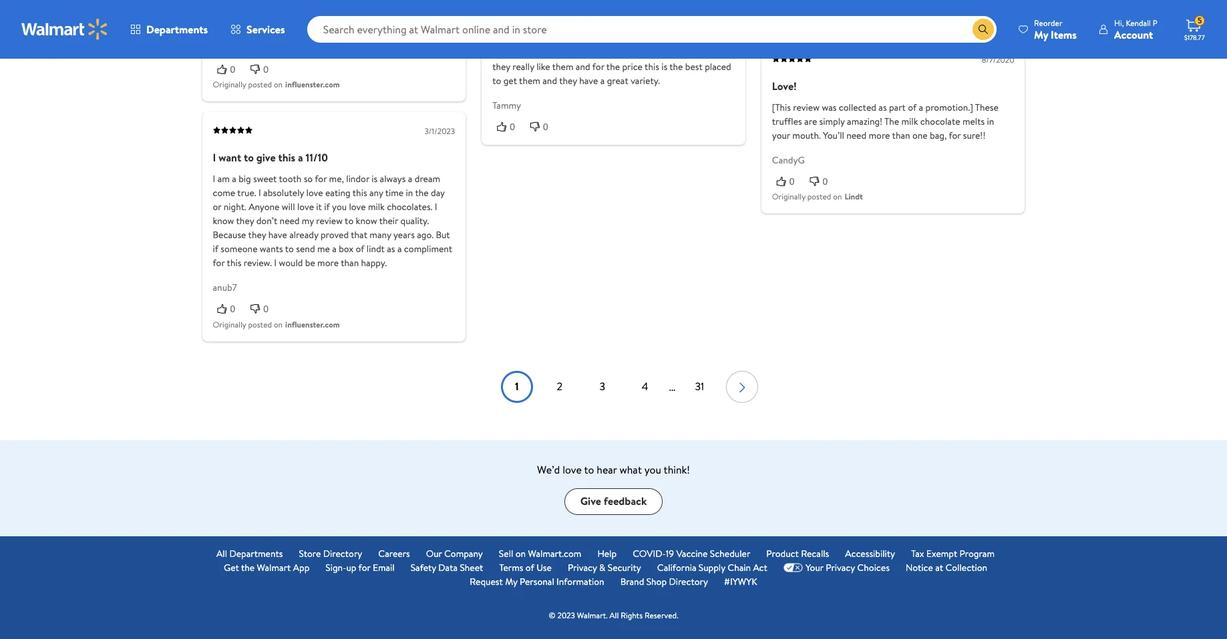 Task type: vqa. For each thing, say whether or not it's contained in the screenshot.
Insurance Learn more
no



Task type: describe. For each thing, give the bounding box(es) containing it.
we'd love to hear what you think!
[[537, 463, 690, 477]]

i inside i always get these for christmas for co workers as a gift and they really like them and for the price this is the best placed to get them and they have a great variety.
[[492, 46, 495, 60]]

request
[[470, 575, 503, 589]]

really
[[513, 60, 534, 74]]

0 down hannaht191
[[230, 64, 235, 75]]

main content containing lindor truffles
[[202, 0, 1025, 403]]

to left hear
[[584, 463, 594, 477]]

send
[[296, 243, 315, 256]]

they left really
[[492, 60, 510, 74]]

1 vertical spatial you
[[644, 463, 661, 477]]

give feedback button
[[564, 489, 663, 515]]

brand shop directory link
[[620, 575, 708, 589]]

Walmart Site-Wide search field
[[307, 16, 997, 43]]

their
[[379, 215, 398, 228]]

terms of use
[[499, 561, 552, 575]]

to inside i always get these for christmas for co workers as a gift and they really like them and for the price this is the best placed to get them and they have a great variety.
[[492, 74, 501, 88]]

placed
[[705, 60, 731, 74]]

want
[[219, 150, 241, 165]]

get
[[224, 561, 239, 575]]

our
[[426, 547, 442, 561]]

2 know from the left
[[356, 215, 377, 228]]

of inside [this review was collected as part of a promotion.] these truffles are simply amazing!  the milk chocolate melts in your mouth. you'll need more than one bag, for sure!!
[[908, 101, 917, 114]]

#iywyk
[[724, 575, 757, 589]]

supply
[[699, 561, 725, 575]]

lindor
[[346, 172, 369, 186]]

of inside 'i am a big sweet tooth so for me, lindor is always a dream come true. i absolutely love eating this any time in the day or night. anyone will love it if you love milk chocolates. i know they don't need my review to know their quality. because they have already proved that many years ago. but if someone wants to send me a box of lindt as a compliment for this review. i would be more than happy.'
[[356, 243, 364, 256]]

this down someone
[[227, 257, 241, 270]]

need inside 'i am a big sweet tooth so for me, lindor is always a dream come true. i absolutely love eating this any time in the day or night. anyone will love it if you love milk chocolates. i know they don't need my review to know their quality. because they have already proved that many years ago. but if someone wants to send me a box of lindt as a compliment for this review. i would be more than happy.'
[[280, 215, 300, 228]]

at
[[935, 561, 943, 575]]

than inside [this review was collected as part of a promotion.] these truffles are simply amazing!  the milk chocolate melts in your mouth. you'll need more than one bag, for sure!!
[[892, 129, 910, 142]]

sweet
[[253, 172, 277, 186]]

0 down you'll
[[823, 176, 828, 187]]

think!
[[664, 463, 690, 477]]

all departments
[[216, 547, 283, 561]]

0 vertical spatial and
[[717, 46, 731, 60]]

california supply chain act link
[[657, 561, 767, 575]]

give
[[580, 495, 601, 509]]

privacy & security
[[568, 561, 641, 575]]

for down someone
[[213, 257, 225, 270]]

i down day
[[435, 200, 437, 214]]

notice at collection request my personal information
[[470, 561, 987, 589]]

come
[[213, 186, 235, 200]]

1 vertical spatial departments
[[229, 547, 283, 561]]

walmart.com
[[528, 547, 581, 561]]

more inside [this review was collected as part of a promotion.] these truffles are simply amazing!  the milk chocolate melts in your mouth. you'll need more than one bag, for sure!!
[[869, 129, 890, 142]]

gift
[[700, 46, 714, 60]]

like
[[536, 60, 550, 74]]

chain
[[728, 561, 751, 575]]

1 influenster.com from the top
[[285, 79, 340, 90]]

milk inside [this review was collected as part of a promotion.] these truffles are simply amazing!  the milk chocolate melts in your mouth. you'll need more than one bag, for sure!!
[[901, 115, 918, 128]]

1
[[515, 379, 519, 394]]

christmas
[[580, 46, 620, 60]]

my inside reorder my items
[[1034, 27, 1048, 42]]

brand shop directory
[[620, 575, 708, 589]]

i left am
[[213, 172, 215, 186]]

0 down anub7
[[230, 304, 235, 315]]

love!
[[772, 79, 797, 93]]

promotion.]
[[925, 101, 973, 114]]

i am a big sweet tooth so for me, lindor is always a dream come true. i absolutely love eating this any time in the day or night. anyone will love it if you love milk chocolates. i know they don't need my review to know their quality. because they have already proved that many years ago. but if someone wants to send me a box of lindt as a compliment for this review. i would be more than happy.
[[213, 172, 452, 270]]

act
[[753, 561, 767, 575]]

great
[[607, 74, 628, 88]]

someone
[[221, 243, 258, 256]]

program
[[960, 547, 995, 561]]

anyone
[[249, 200, 279, 214]]

these
[[541, 46, 563, 60]]

the inside 'i am a big sweet tooth so for me, lindor is always a dream come true. i absolutely love eating this any time in the day or night. anyone will love it if you love milk chocolates. i know they don't need my review to know their quality. because they have already proved that many years ago. but if someone wants to send me a box of lindt as a compliment for this review. i would be more than happy.'
[[415, 186, 429, 200]]

give
[[256, 150, 276, 165]]

request my personal information link
[[470, 575, 604, 589]]

need inside [this review was collected as part of a promotion.] these truffles are simply amazing!  the milk chocolate melts in your mouth. you'll need more than one bag, for sure!!
[[846, 129, 866, 142]]

sign-
[[326, 561, 346, 575]]

love right we'd
[[563, 463, 582, 477]]

chocolates.
[[387, 200, 432, 214]]

0 down review.
[[263, 304, 269, 315]]

0 horizontal spatial and
[[543, 74, 557, 88]]

a left the dream
[[408, 172, 412, 186]]

hear
[[597, 463, 617, 477]]

1 vertical spatial directory
[[669, 575, 708, 589]]

store
[[299, 547, 321, 561]]

2023
[[557, 610, 575, 622]]

store directory link
[[299, 547, 362, 561]]

dream
[[415, 172, 440, 186]]

sign-up for email
[[326, 561, 395, 575]]

you'll
[[823, 129, 844, 142]]

4 link
[[629, 371, 661, 403]]

as inside i always get these for christmas for co workers as a gift and they really like them and for the price this is the best placed to get them and they have a great variety.
[[683, 46, 691, 60]]

your privacy choices link
[[783, 561, 890, 575]]

love up it
[[306, 186, 323, 200]]

my inside notice at collection request my personal information
[[505, 575, 517, 589]]

give feedback
[[580, 495, 647, 509]]

i left want
[[213, 150, 216, 165]]

0 down the services at top left
[[263, 64, 269, 75]]

sheet
[[460, 561, 483, 575]]

11/10
[[306, 150, 328, 165]]

©
[[549, 610, 555, 622]]

so
[[304, 172, 313, 186]]

in inside [this review was collected as part of a promotion.] these truffles are simply amazing!  the milk chocolate melts in your mouth. you'll need more than one bag, for sure!!
[[987, 115, 994, 128]]

our company link
[[426, 547, 483, 561]]

a down years
[[397, 243, 402, 256]]

security
[[608, 561, 641, 575]]

1 horizontal spatial and
[[576, 60, 590, 74]]

have inside 'i am a big sweet tooth so for me, lindor is always a dream come true. i absolutely love eating this any time in the day or night. anyone will love it if you love milk chocolates. i know they don't need my review to know their quality. because they have already proved that many years ago. but if someone wants to send me a box of lindt as a compliment for this review. i would be more than happy.'
[[268, 229, 287, 242]]

terms
[[499, 561, 523, 575]]

your
[[772, 129, 790, 142]]

2 originally posted on lindt from the top
[[772, 191, 863, 202]]

product recalls link
[[766, 547, 829, 561]]

ago.
[[417, 229, 434, 242]]

be
[[305, 257, 315, 270]]

to up the would
[[285, 243, 294, 256]]

0 vertical spatial all
[[216, 547, 227, 561]]

a left gift on the top of page
[[693, 46, 698, 60]]

true.
[[237, 186, 256, 200]]

they down don't
[[248, 229, 266, 242]]

data
[[438, 561, 458, 575]]

tax exempt program get the walmart app
[[224, 547, 995, 575]]

workers
[[649, 46, 681, 60]]

for right so on the top left of page
[[315, 172, 327, 186]]

already
[[289, 229, 318, 242]]

price
[[622, 60, 643, 74]]

for down christmas
[[592, 60, 604, 74]]

melts
[[962, 115, 985, 128]]

2 privacy from the left
[[826, 561, 855, 575]]

2 vertical spatial of
[[526, 561, 534, 575]]

walmart
[[257, 561, 291, 575]]

have inside i always get these for christmas for co workers as a gift and they really like them and for the price this is the best placed to get them and they have a great variety.
[[579, 74, 598, 88]]

careers link
[[378, 547, 410, 561]]

as inside 'i am a big sweet tooth so for me, lindor is always a dream come true. i absolutely love eating this any time in the day or night. anyone will love it if you love milk chocolates. i know they don't need my review to know their quality. because they have already proved that many years ago. but if someone wants to send me a box of lindt as a compliment for this review. i would be more than happy.'
[[387, 243, 395, 256]]

1 horizontal spatial them
[[552, 60, 573, 74]]

covid-19 vaccine scheduler link
[[633, 547, 750, 561]]

lindor truffles
[[492, 24, 560, 39]]

help
[[597, 547, 617, 561]]

sell on walmart.com
[[499, 547, 581, 561]]

...
[[669, 380, 675, 394]]

0 down like
[[543, 122, 548, 132]]

a right am
[[232, 172, 236, 186]]

happy.
[[361, 257, 387, 270]]



Task type: locate. For each thing, give the bounding box(es) containing it.
a left 11/10
[[298, 150, 303, 165]]

1 vertical spatial and
[[576, 60, 590, 74]]

our company
[[426, 547, 483, 561]]

1 vertical spatial them
[[519, 74, 540, 88]]

i down lindor
[[492, 46, 495, 60]]

box
[[339, 243, 353, 256]]

need
[[846, 129, 866, 142], [280, 215, 300, 228]]

review inside 'i am a big sweet tooth so for me, lindor is always a dream come true. i absolutely love eating this any time in the day or night. anyone will love it if you love milk chocolates. i know they don't need my review to know their quality. because they have already proved that many years ago. but if someone wants to send me a box of lindt as a compliment for this review. i would be more than happy.'
[[316, 215, 343, 228]]

0 horizontal spatial in
[[406, 186, 413, 200]]

8/7/2020
[[982, 54, 1014, 65]]

absolutely
[[263, 186, 304, 200]]

reorder
[[1034, 17, 1062, 28]]

a right me at the top of page
[[332, 243, 337, 256]]

the down the dream
[[415, 186, 429, 200]]

1 horizontal spatial as
[[683, 46, 691, 60]]

big
[[239, 172, 251, 186]]

review inside [this review was collected as part of a promotion.] these truffles are simply amazing!  the milk chocolate melts in your mouth. you'll need more than one bag, for sure!!
[[793, 101, 820, 114]]

1 vertical spatial need
[[280, 215, 300, 228]]

1 horizontal spatial get
[[525, 46, 539, 60]]

2 originally posted on influenster.com from the top
[[213, 319, 340, 330]]

up
[[346, 561, 356, 575]]

for right bag,
[[949, 129, 961, 142]]

0 button
[[213, 63, 246, 76], [246, 63, 279, 76], [492, 120, 526, 134], [526, 120, 559, 134], [772, 175, 805, 188], [805, 175, 839, 188], [213, 303, 246, 316], [246, 303, 279, 316]]

1 vertical spatial is
[[372, 172, 378, 186]]

1 vertical spatial review
[[316, 215, 343, 228]]

the inside tax exempt program get the walmart app
[[241, 561, 255, 575]]

and up placed
[[717, 46, 731, 60]]

0 horizontal spatial as
[[387, 243, 395, 256]]

reorder my items
[[1034, 17, 1077, 42]]

is inside i always get these for christmas for co workers as a gift and they really like them and for the price this is the best placed to get them and they have a great variety.
[[661, 60, 667, 74]]

1 vertical spatial get
[[503, 74, 517, 88]]

lindt
[[845, 7, 863, 19], [845, 191, 863, 202]]

0 vertical spatial originally posted on influenster.com
[[213, 79, 340, 90]]

0 vertical spatial if
[[324, 200, 330, 214]]

search icon image
[[978, 24, 989, 35]]

will
[[282, 200, 295, 214]]

0 horizontal spatial of
[[356, 243, 364, 256]]

they down these
[[559, 74, 577, 88]]

1 originally posted on influenster.com from the top
[[213, 79, 340, 90]]

items
[[1051, 27, 1077, 42]]

1 vertical spatial of
[[356, 243, 364, 256]]

love left it
[[297, 200, 314, 214]]

this inside i always get these for christmas for co workers as a gift and they really like them and for the price this is the best placed to get them and they have a great variety.
[[645, 60, 659, 74]]

years
[[393, 229, 415, 242]]

simply
[[819, 115, 845, 128]]

review.
[[244, 257, 272, 270]]

the up great
[[606, 60, 620, 74]]

0 horizontal spatial review
[[316, 215, 343, 228]]

as inside [this review was collected as part of a promotion.] these truffles are simply amazing!  the milk chocolate melts in your mouth. you'll need more than one bag, for sure!!
[[879, 101, 887, 114]]

email
[[373, 561, 395, 575]]

and
[[717, 46, 731, 60], [576, 60, 590, 74], [543, 74, 557, 88]]

these
[[975, 101, 998, 114]]

1 horizontal spatial all
[[610, 610, 619, 622]]

as left part
[[879, 101, 887, 114]]

0 vertical spatial lindt
[[845, 7, 863, 19]]

1 horizontal spatial have
[[579, 74, 598, 88]]

them down really
[[519, 74, 540, 88]]

best
[[685, 60, 703, 74]]

0 vertical spatial in
[[987, 115, 994, 128]]

1 vertical spatial as
[[879, 101, 887, 114]]

covid-
[[633, 547, 666, 561]]

is inside 'i am a big sweet tooth so for me, lindor is always a dream come true. i absolutely love eating this any time in the day or night. anyone will love it if you love milk chocolates. i know they don't need my review to know their quality. because they have already proved that many years ago. but if someone wants to send me a box of lindt as a compliment for this review. i would be more than happy.'
[[372, 172, 378, 186]]

0 vertical spatial influenster.com
[[285, 79, 340, 90]]

all departments link
[[216, 547, 283, 561]]

0 horizontal spatial than
[[341, 257, 359, 270]]

for inside [this review was collected as part of a promotion.] these truffles are simply amazing!  the milk chocolate melts in your mouth. you'll need more than one bag, for sure!!
[[949, 129, 961, 142]]

get down really
[[503, 74, 517, 88]]

wants
[[260, 243, 283, 256]]

co
[[637, 46, 646, 60]]

review
[[793, 101, 820, 114], [316, 215, 343, 228]]

0 vertical spatial originally posted on lindt
[[772, 7, 863, 19]]

next page image
[[734, 377, 750, 398]]

0
[[230, 64, 235, 75], [263, 64, 269, 75], [510, 122, 515, 132], [543, 122, 548, 132], [789, 176, 795, 187], [823, 176, 828, 187], [230, 304, 235, 315], [263, 304, 269, 315]]

all up get
[[216, 547, 227, 561]]

this up variety.
[[645, 60, 659, 74]]

0 horizontal spatial privacy
[[568, 561, 597, 575]]

0 horizontal spatial know
[[213, 215, 234, 228]]

review up are
[[793, 101, 820, 114]]

my left items
[[1034, 27, 1048, 42]]

1 horizontal spatial directory
[[669, 575, 708, 589]]

0 horizontal spatial get
[[503, 74, 517, 88]]

0 vertical spatial get
[[525, 46, 539, 60]]

help link
[[597, 547, 617, 561]]

use
[[536, 561, 552, 575]]

i right true.
[[258, 186, 261, 200]]

choices
[[857, 561, 890, 575]]

get up really
[[525, 46, 539, 60]]

love
[[306, 186, 323, 200], [297, 200, 314, 214], [349, 200, 366, 214], [563, 463, 582, 477]]

have up wants
[[268, 229, 287, 242]]

1 horizontal spatial than
[[892, 129, 910, 142]]

we'd
[[537, 463, 560, 477]]

1 horizontal spatial milk
[[901, 115, 918, 128]]

in up chocolates.
[[406, 186, 413, 200]]

scheduler
[[710, 547, 750, 561]]

0 vertical spatial more
[[869, 129, 890, 142]]

2 horizontal spatial of
[[908, 101, 917, 114]]

for right up
[[358, 561, 370, 575]]

0 horizontal spatial you
[[332, 200, 347, 214]]

a left great
[[600, 74, 605, 88]]

1 horizontal spatial always
[[497, 46, 523, 60]]

5 $178.77
[[1184, 15, 1205, 42]]

than inside 'i am a big sweet tooth so for me, lindor is always a dream come true. i absolutely love eating this any time in the day or night. anyone will love it if you love milk chocolates. i know they don't need my review to know their quality. because they have already proved that many years ago. but if someone wants to send me a box of lindt as a compliment for this review. i would be more than happy.'
[[341, 257, 359, 270]]

personal
[[520, 575, 554, 589]]

than down "box"
[[341, 257, 359, 270]]

in inside 'i am a big sweet tooth so for me, lindor is always a dream come true. i absolutely love eating this any time in the day or night. anyone will love it if you love milk chocolates. i know they don't need my review to know their quality. because they have already proved that many years ago. but if someone wants to send me a box of lindt as a compliment for this review. i would be more than happy.'
[[406, 186, 413, 200]]

1 horizontal spatial if
[[324, 200, 330, 214]]

1 horizontal spatial know
[[356, 215, 377, 228]]

originally posted on influenster.com down hannaht191
[[213, 79, 340, 90]]

milk down any on the left top
[[368, 200, 385, 214]]

0 vertical spatial them
[[552, 60, 573, 74]]

tooth
[[279, 172, 301, 186]]

and down like
[[543, 74, 557, 88]]

directory
[[323, 547, 362, 561], [669, 575, 708, 589]]

0 horizontal spatial more
[[317, 257, 339, 270]]

have
[[579, 74, 598, 88], [268, 229, 287, 242]]

2 horizontal spatial and
[[717, 46, 731, 60]]

services
[[247, 22, 285, 37]]

1 vertical spatial than
[[341, 257, 359, 270]]

privacy choices icon image
[[783, 564, 803, 573]]

0 horizontal spatial milk
[[368, 200, 385, 214]]

directory up sign-
[[323, 547, 362, 561]]

safety
[[411, 561, 436, 575]]

a right part
[[919, 101, 923, 114]]

have left great
[[579, 74, 598, 88]]

truffles
[[524, 24, 560, 39]]

31
[[695, 379, 704, 394]]

1 horizontal spatial of
[[526, 561, 534, 575]]

need down amazing!
[[846, 129, 866, 142]]

1 originally posted on lindt from the top
[[772, 7, 863, 19]]

is down "workers"
[[661, 60, 667, 74]]

1 lindt from the top
[[845, 7, 863, 19]]

anub7
[[213, 281, 237, 295]]

1 vertical spatial influenster.com
[[285, 319, 340, 330]]

0 vertical spatial you
[[332, 200, 347, 214]]

this down lindor
[[353, 186, 367, 200]]

eating
[[325, 186, 350, 200]]

and down christmas
[[576, 60, 590, 74]]

0 horizontal spatial if
[[213, 243, 218, 256]]

know up because
[[213, 215, 234, 228]]

1 horizontal spatial more
[[869, 129, 890, 142]]

0 horizontal spatial them
[[519, 74, 540, 88]]

1 horizontal spatial is
[[661, 60, 667, 74]]

the down all departments
[[241, 561, 255, 575]]

to up that
[[345, 215, 354, 228]]

hi, kendall p account
[[1114, 17, 1158, 42]]

0 vertical spatial as
[[683, 46, 691, 60]]

privacy right your
[[826, 561, 855, 575]]

1 vertical spatial originally posted on lindt
[[772, 191, 863, 202]]

0 horizontal spatial directory
[[323, 547, 362, 561]]

quality.
[[400, 215, 429, 228]]

0 vertical spatial of
[[908, 101, 917, 114]]

tax exempt program link
[[911, 547, 995, 561]]

0 vertical spatial review
[[793, 101, 820, 114]]

0 vertical spatial always
[[497, 46, 523, 60]]

originally posted on influenster.com down the would
[[213, 319, 340, 330]]

in down these
[[987, 115, 994, 128]]

1 horizontal spatial need
[[846, 129, 866, 142]]

of left use at left
[[526, 561, 534, 575]]

you down eating
[[332, 200, 347, 214]]

as up best
[[683, 46, 691, 60]]

you inside 'i am a big sweet tooth so for me, lindor is always a dream come true. i absolutely love eating this any time in the day or night. anyone will love it if you love milk chocolates. i know they don't need my review to know their quality. because they have already proved that many years ago. but if someone wants to send me a box of lindt as a compliment for this review. i would be more than happy.'
[[332, 200, 347, 214]]

milk inside 'i am a big sweet tooth so for me, lindor is always a dream come true. i absolutely love eating this any time in the day or night. anyone will love it if you love milk chocolates. i know they don't need my review to know their quality. because they have already proved that many years ago. but if someone wants to send me a box of lindt as a compliment for this review. i would be more than happy.'
[[368, 200, 385, 214]]

of
[[908, 101, 917, 114], [356, 243, 364, 256], [526, 561, 534, 575]]

is up any on the left top
[[372, 172, 378, 186]]

covid-19 vaccine scheduler
[[633, 547, 750, 561]]

notice
[[906, 561, 933, 575]]

walmart image
[[21, 19, 108, 40]]

what
[[620, 463, 642, 477]]

always up time
[[380, 172, 406, 186]]

1 privacy from the left
[[568, 561, 597, 575]]

feedback
[[604, 495, 647, 509]]

know up that
[[356, 215, 377, 228]]

for left co
[[622, 46, 634, 60]]

1 horizontal spatial review
[[793, 101, 820, 114]]

2 lindt from the top
[[845, 191, 863, 202]]

1 vertical spatial my
[[505, 575, 517, 589]]

reserved.
[[645, 610, 678, 622]]

the
[[606, 60, 620, 74], [669, 60, 683, 74], [415, 186, 429, 200], [241, 561, 255, 575]]

0 horizontal spatial all
[[216, 547, 227, 561]]

need down will
[[280, 215, 300, 228]]

more down me at the top of page
[[317, 257, 339, 270]]

hannaht191
[[213, 41, 256, 55]]

than down the the
[[892, 129, 910, 142]]

Search search field
[[307, 16, 997, 43]]

0 vertical spatial is
[[661, 60, 667, 74]]

accessibility link
[[845, 547, 895, 561]]

1 vertical spatial in
[[406, 186, 413, 200]]

if right it
[[324, 200, 330, 214]]

1 vertical spatial all
[[610, 610, 619, 622]]

0 horizontal spatial is
[[372, 172, 378, 186]]

rights
[[621, 610, 643, 622]]

i down wants
[[274, 257, 277, 270]]

information
[[556, 575, 604, 589]]

0 horizontal spatial departments
[[146, 22, 208, 37]]

to left give
[[244, 150, 254, 165]]

1 vertical spatial if
[[213, 243, 218, 256]]

0 down tammy
[[510, 122, 515, 132]]

1 horizontal spatial you
[[644, 463, 661, 477]]

tammy
[[492, 99, 521, 112]]

0 horizontal spatial have
[[268, 229, 287, 242]]

you right "what"
[[644, 463, 661, 477]]

1 horizontal spatial in
[[987, 115, 994, 128]]

as right lindt
[[387, 243, 395, 256]]

collection
[[945, 561, 987, 575]]

1 vertical spatial more
[[317, 257, 339, 270]]

originally
[[772, 7, 805, 19], [213, 79, 246, 90], [772, 191, 805, 202], [213, 319, 246, 330]]

amazing!
[[847, 115, 882, 128]]

safety data sheet
[[411, 561, 483, 575]]

a inside [this review was collected as part of a promotion.] these truffles are simply amazing!  the milk chocolate melts in your mouth. you'll need more than one bag, for sure!!
[[919, 101, 923, 114]]

2 horizontal spatial as
[[879, 101, 887, 114]]

2 vertical spatial as
[[387, 243, 395, 256]]

always up really
[[497, 46, 523, 60]]

influenster.com
[[285, 79, 340, 90], [285, 319, 340, 330]]

milk up one
[[901, 115, 918, 128]]

0 vertical spatial than
[[892, 129, 910, 142]]

this right give
[[278, 150, 295, 165]]

directory down the california
[[669, 575, 708, 589]]

0 vertical spatial directory
[[323, 547, 362, 561]]

2 influenster.com from the top
[[285, 319, 340, 330]]

my down terms
[[505, 575, 517, 589]]

services button
[[219, 13, 296, 45]]

the left best
[[669, 60, 683, 74]]

0 vertical spatial departments
[[146, 22, 208, 37]]

more inside 'i am a big sweet tooth so for me, lindor is always a dream come true. i absolutely love eating this any time in the day or night. anyone will love it if you love milk chocolates. i know they don't need my review to know their quality. because they have already proved that many years ago. but if someone wants to send me a box of lindt as a compliment for this review. i would be more than happy.'
[[317, 257, 339, 270]]

one
[[912, 129, 928, 142]]

1 vertical spatial originally posted on influenster.com
[[213, 319, 340, 330]]

2 vertical spatial and
[[543, 74, 557, 88]]

sign-up for email link
[[326, 561, 395, 575]]

0 vertical spatial my
[[1034, 27, 1048, 42]]

get the walmart app link
[[224, 561, 309, 575]]

0 horizontal spatial my
[[505, 575, 517, 589]]

of right part
[[908, 101, 917, 114]]

know
[[213, 215, 234, 228], [356, 215, 377, 228]]

more down the the
[[869, 129, 890, 142]]

1 vertical spatial lindt
[[845, 191, 863, 202]]

1 link
[[501, 371, 533, 403]]

always inside 'i am a big sweet tooth so for me, lindor is always a dream come true. i absolutely love eating this any time in the day or night. anyone will love it if you love milk chocolates. i know they don't need my review to know their quality. because they have already proved that many years ago. but if someone wants to send me a box of lindt as a compliment for this review. i would be more than happy.'
[[380, 172, 406, 186]]

0 horizontal spatial need
[[280, 215, 300, 228]]

always inside i always get these for christmas for co workers as a gift and they really like them and for the price this is the best placed to get them and they have a great variety.
[[497, 46, 523, 60]]

departments inside popup button
[[146, 22, 208, 37]]

1 vertical spatial always
[[380, 172, 406, 186]]

of right "box"
[[356, 243, 364, 256]]

1 horizontal spatial departments
[[229, 547, 283, 561]]

was
[[822, 101, 837, 114]]

for right these
[[565, 46, 577, 60]]

0 horizontal spatial always
[[380, 172, 406, 186]]

1 horizontal spatial privacy
[[826, 561, 855, 575]]

0 vertical spatial have
[[579, 74, 598, 88]]

&
[[599, 561, 605, 575]]

mouth.
[[792, 129, 821, 142]]

review up proved
[[316, 215, 343, 228]]

it
[[316, 200, 322, 214]]

they down night.
[[236, 215, 254, 228]]

1 know from the left
[[213, 215, 234, 228]]

any
[[369, 186, 383, 200]]

compliment
[[404, 243, 452, 256]]

recalls
[[801, 547, 829, 561]]

them down these
[[552, 60, 573, 74]]

4
[[642, 379, 648, 394]]

privacy up information
[[568, 561, 597, 575]]

me
[[317, 243, 330, 256]]

1 horizontal spatial my
[[1034, 27, 1048, 42]]

love down eating
[[349, 200, 366, 214]]

to up tammy
[[492, 74, 501, 88]]

1 vertical spatial milk
[[368, 200, 385, 214]]

19
[[666, 547, 674, 561]]

0 vertical spatial milk
[[901, 115, 918, 128]]

main content
[[202, 0, 1025, 403]]

all left the 'rights'
[[610, 610, 619, 622]]

if down because
[[213, 243, 218, 256]]

0 vertical spatial need
[[846, 129, 866, 142]]

2
[[557, 379, 562, 394]]

1 vertical spatial have
[[268, 229, 287, 242]]

0 down "candyg"
[[789, 176, 795, 187]]



